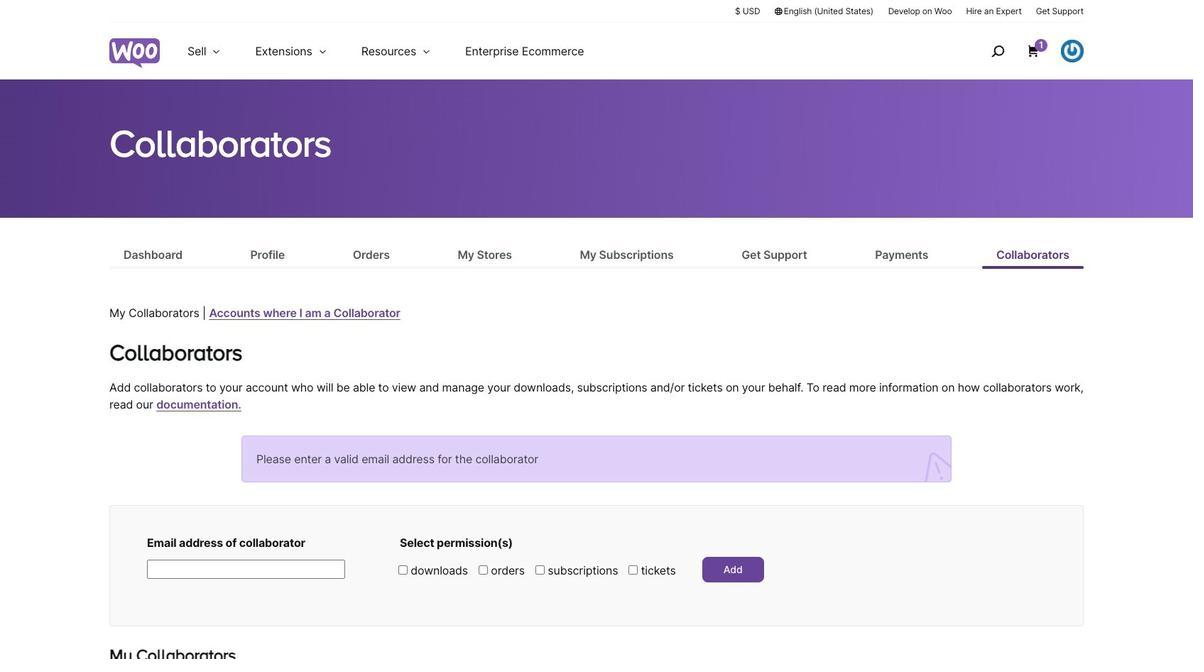 Task type: locate. For each thing, give the bounding box(es) containing it.
search image
[[987, 40, 1009, 63]]

None checkbox
[[398, 566, 408, 575], [479, 566, 488, 575], [536, 566, 545, 575], [629, 566, 638, 575], [398, 566, 408, 575], [479, 566, 488, 575], [536, 566, 545, 575], [629, 566, 638, 575]]

service navigation menu element
[[961, 28, 1084, 74]]



Task type: describe. For each thing, give the bounding box(es) containing it.
open account menu image
[[1061, 40, 1084, 63]]



